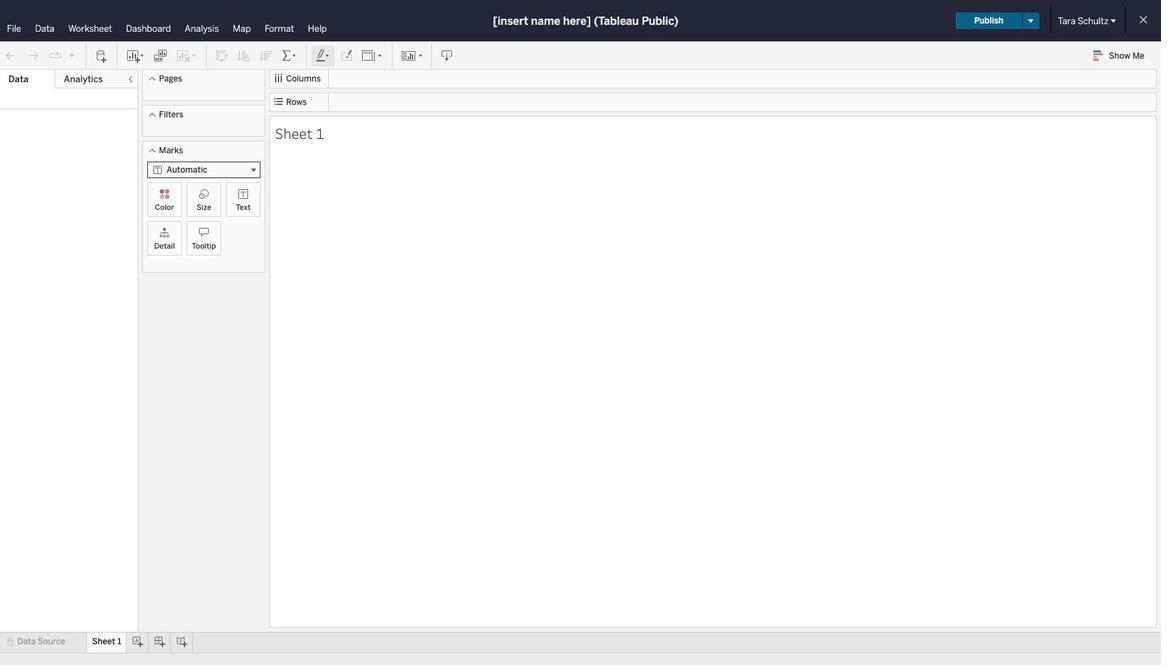 Task type: locate. For each thing, give the bounding box(es) containing it.
fit image
[[362, 49, 384, 63]]

clear sheet image
[[176, 49, 198, 63]]

replay animation image left new data source icon
[[68, 51, 76, 59]]

sort ascending image
[[237, 49, 251, 63]]

sort descending image
[[259, 49, 273, 63]]

1 horizontal spatial replay animation image
[[68, 51, 76, 59]]

duplicate image
[[153, 49, 167, 63]]

undo image
[[4, 49, 18, 63]]

replay animation image right redo image
[[48, 49, 62, 63]]

0 horizontal spatial replay animation image
[[48, 49, 62, 63]]

replay animation image
[[48, 49, 62, 63], [68, 51, 76, 59]]

format workbook image
[[339, 49, 353, 63]]

totals image
[[281, 49, 298, 63]]



Task type: describe. For each thing, give the bounding box(es) containing it.
download image
[[440, 49, 454, 63]]

show/hide cards image
[[401, 49, 423, 63]]

new data source image
[[95, 49, 109, 63]]

highlight image
[[315, 49, 331, 63]]

swap rows and columns image
[[215, 49, 229, 63]]

redo image
[[26, 49, 40, 63]]

new worksheet image
[[126, 49, 145, 63]]

collapse image
[[127, 75, 135, 84]]



Task type: vqa. For each thing, say whether or not it's contained in the screenshot.
Close image
no



